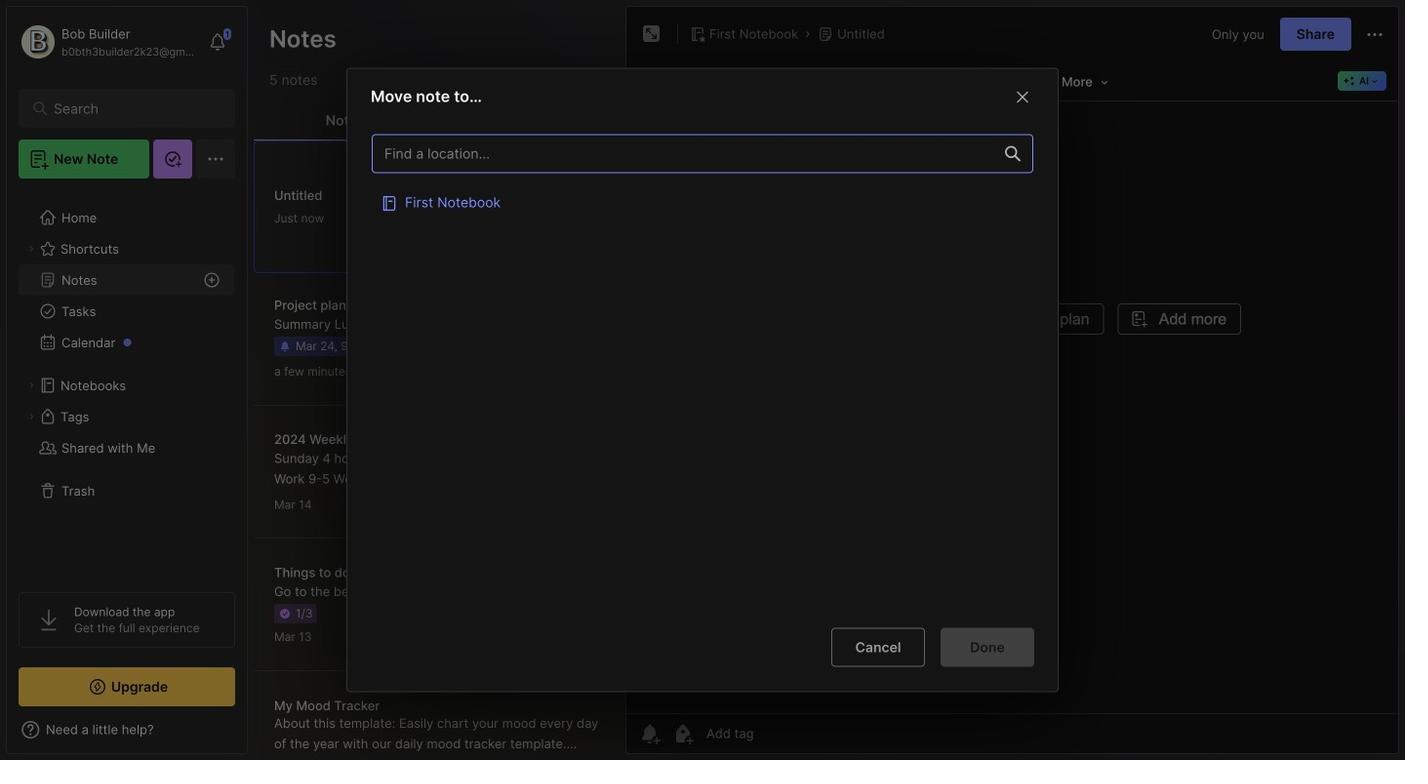 Task type: locate. For each thing, give the bounding box(es) containing it.
None search field
[[54, 97, 209, 120]]

cell
[[372, 183, 1034, 222]]

Find a location… text field
[[373, 138, 994, 170]]

tree inside main element
[[7, 190, 247, 575]]

expand notebooks image
[[25, 380, 37, 391]]

calendar event image
[[699, 67, 726, 95]]

note window element
[[626, 6, 1400, 754]]

cell inside find a location field
[[372, 183, 1034, 222]]

more image
[[1056, 68, 1115, 94]]

tree
[[7, 190, 247, 575]]

tab list
[[254, 102, 620, 141]]



Task type: describe. For each thing, give the bounding box(es) containing it.
task image
[[668, 67, 695, 95]]

font family image
[[909, 68, 997, 94]]

expand tags image
[[25, 411, 37, 423]]

Search text field
[[54, 100, 209, 118]]

close image
[[1011, 86, 1035, 109]]

Note Editor text field
[[627, 101, 1399, 713]]

none search field inside main element
[[54, 97, 209, 120]]

main element
[[0, 0, 254, 760]]

Find a location field
[[362, 125, 1043, 613]]

add tag image
[[672, 722, 695, 746]]

add a reminder image
[[638, 722, 662, 746]]

font size image
[[1002, 68, 1051, 94]]

expand note image
[[640, 22, 664, 46]]



Task type: vqa. For each thing, say whether or not it's contained in the screenshot.
FONT FAMILY image
yes



